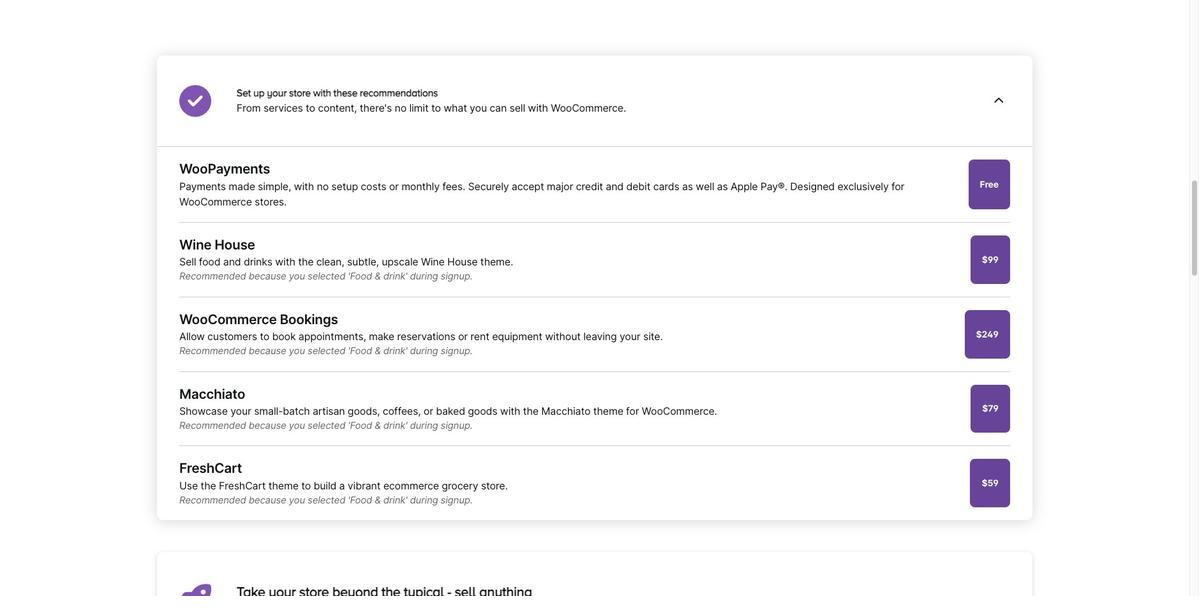 Task type: locate. For each thing, give the bounding box(es) containing it.
4 because from the top
[[249, 494, 286, 506]]

2 vertical spatial or
[[424, 405, 433, 417]]

2 woocommerce from the top
[[179, 311, 277, 327]]

with
[[313, 87, 331, 99], [528, 102, 548, 114], [294, 180, 314, 193], [275, 255, 295, 268], [500, 405, 520, 417]]

2 vertical spatial your
[[231, 405, 251, 417]]

1 horizontal spatial as
[[717, 180, 728, 193]]

drink' down the coffees,
[[383, 419, 407, 431]]

signup. inside wine house sell food and drinks with the clean, subtle, upscale wine house theme. recommended because you selected 'food & drink' during signup.
[[441, 270, 473, 282]]

showcase
[[179, 405, 228, 417]]

$59 link
[[971, 459, 1010, 508]]

1 vertical spatial your
[[620, 330, 641, 343]]

recommended inside woocommerce bookings allow customers to book appointments, make reservations or rent equipment without leaving your site. recommended because you selected 'food & drink' during signup.
[[179, 345, 246, 357]]

1 woocommerce from the top
[[179, 195, 252, 208]]

2 horizontal spatial the
[[523, 405, 539, 417]]

customers
[[208, 330, 257, 343]]

signup. inside freshcart use the freshcart theme to build a vibrant ecommerce grocery store. recommended because you selected 'food & drink' during signup.
[[441, 494, 473, 506]]

2 'food from the top
[[348, 345, 372, 357]]

drink' down 'ecommerce'
[[383, 494, 407, 506]]

selected
[[308, 270, 346, 282], [308, 345, 346, 357], [308, 419, 346, 431], [308, 494, 346, 506]]

or right costs
[[389, 180, 399, 193]]

to
[[306, 102, 315, 114], [431, 102, 441, 114], [260, 330, 269, 343], [301, 479, 311, 492]]

1 signup. from the top
[[441, 270, 473, 282]]

4 & from the top
[[375, 494, 381, 506]]

recommendations
[[360, 87, 438, 99]]

wine up sell
[[179, 237, 212, 253]]

0 horizontal spatial woocommerce.
[[551, 102, 626, 114]]

1 because from the top
[[249, 270, 286, 282]]

2 as from the left
[[717, 180, 728, 193]]

1 drink' from the top
[[383, 270, 407, 282]]

3 signup. from the top
[[441, 419, 473, 431]]

2 during from the top
[[410, 345, 438, 357]]

recommended down showcase at the left bottom of the page
[[179, 419, 246, 431]]

woocommerce. inside macchiato showcase your small-batch artisan goods, coffees, or baked goods with the macchiato theme for woocommerce. recommended because you selected 'food & drink' during signup.
[[642, 405, 717, 417]]

0 vertical spatial the
[[298, 255, 314, 268]]

1 & from the top
[[375, 270, 381, 282]]

drinks
[[244, 255, 273, 268]]

make
[[369, 330, 394, 343]]

0 horizontal spatial theme
[[269, 479, 299, 492]]

recommended
[[179, 270, 246, 282], [179, 345, 246, 357], [179, 419, 246, 431], [179, 494, 246, 506]]

2 drink' from the top
[[383, 345, 407, 357]]

1 horizontal spatial theme
[[593, 405, 623, 417]]

house left theme.
[[447, 255, 478, 268]]

'food down goods,
[[348, 419, 372, 431]]

with right drinks
[[275, 255, 295, 268]]

1 horizontal spatial wine
[[421, 255, 445, 268]]

0 vertical spatial woocommerce.
[[551, 102, 626, 114]]

0 horizontal spatial wine
[[179, 237, 212, 253]]

0 vertical spatial theme
[[593, 405, 623, 417]]

1 vertical spatial or
[[458, 330, 468, 343]]

2 recommended from the top
[[179, 345, 246, 357]]

freshcart up "use"
[[179, 460, 242, 476]]

1 horizontal spatial macchiato
[[541, 405, 591, 417]]

4 recommended from the top
[[179, 494, 246, 506]]

from
[[237, 102, 261, 114]]

1 recommended from the top
[[179, 270, 246, 282]]

for
[[892, 180, 905, 193], [626, 405, 639, 417]]

0 horizontal spatial no
[[317, 180, 329, 193]]

during down 'ecommerce'
[[410, 494, 438, 506]]

woocommerce inside woocommerce bookings allow customers to book appointments, make reservations or rent equipment without leaving your site. recommended because you selected 'food & drink' during signup.
[[179, 311, 277, 327]]

during inside woocommerce bookings allow customers to book appointments, make reservations or rent equipment without leaving your site. recommended because you selected 'food & drink' during signup.
[[410, 345, 438, 357]]

during down the coffees,
[[410, 419, 438, 431]]

recommended inside freshcart use the freshcart theme to build a vibrant ecommerce grocery store. recommended because you selected 'food & drink' during signup.
[[179, 494, 246, 506]]

0 horizontal spatial for
[[626, 405, 639, 417]]

cards
[[653, 180, 680, 193]]

1 vertical spatial theme
[[269, 479, 299, 492]]

4 during from the top
[[410, 494, 438, 506]]

drink' down make
[[383, 345, 407, 357]]

freshcart right "use"
[[219, 479, 266, 492]]

as
[[682, 180, 693, 193], [717, 180, 728, 193]]

debit
[[626, 180, 651, 193]]

1 vertical spatial woocommerce.
[[642, 405, 717, 417]]

1 horizontal spatial woocommerce.
[[642, 405, 717, 417]]

you inside the set up your store with these recommendations from services to content, there's no limit to what you can sell with woocommerce.
[[470, 102, 487, 114]]

woocommerce
[[179, 195, 252, 208], [179, 311, 277, 327]]

during down reservations
[[410, 345, 438, 357]]

1 'food from the top
[[348, 270, 372, 282]]

'food down make
[[348, 345, 372, 357]]

recommended down 'customers'
[[179, 345, 246, 357]]

3 during from the top
[[410, 419, 438, 431]]

recommended inside macchiato showcase your small-batch artisan goods, coffees, or baked goods with the macchiato theme for woocommerce. recommended because you selected 'food & drink' during signup.
[[179, 419, 246, 431]]

you
[[470, 102, 487, 114], [289, 270, 305, 282], [289, 345, 305, 357], [289, 419, 305, 431], [289, 494, 305, 506]]

theme.
[[481, 255, 513, 268]]

drink' inside woocommerce bookings allow customers to book appointments, make reservations or rent equipment without leaving your site. recommended because you selected 'food & drink' during signup.
[[383, 345, 407, 357]]

4 drink' from the top
[[383, 494, 407, 506]]

0 vertical spatial your
[[267, 87, 287, 99]]

0 horizontal spatial your
[[231, 405, 251, 417]]

selected down build at left
[[308, 494, 346, 506]]

with inside woopayments payments made simple, with no setup costs or monthly fees. securely accept major credit and debit cards as well as apple pay®. designed exclusively for woocommerce stores.
[[294, 180, 314, 193]]

1 horizontal spatial or
[[424, 405, 433, 417]]

recommended down the food
[[179, 270, 246, 282]]

no
[[395, 102, 407, 114], [317, 180, 329, 193]]

'food inside freshcart use the freshcart theme to build a vibrant ecommerce grocery store. recommended because you selected 'food & drink' during signup.
[[348, 494, 372, 506]]

selected down appointments,
[[308, 345, 346, 357]]

&
[[375, 270, 381, 282], [375, 345, 381, 357], [375, 419, 381, 431], [375, 494, 381, 506]]

& down the vibrant
[[375, 494, 381, 506]]

appointments,
[[299, 330, 366, 343]]

$79 link
[[971, 385, 1010, 433]]

the
[[298, 255, 314, 268], [523, 405, 539, 417], [201, 479, 216, 492]]

woocommerce bookings allow customers to book appointments, make reservations or rent equipment without leaving your site. recommended because you selected 'food & drink' during signup.
[[179, 311, 663, 357]]

woocommerce.
[[551, 102, 626, 114], [642, 405, 717, 417]]

drink' down upscale
[[383, 270, 407, 282]]

your up services
[[267, 87, 287, 99]]

& down make
[[375, 345, 381, 357]]

3 & from the top
[[375, 419, 381, 431]]

the right goods
[[523, 405, 539, 417]]

'food inside woocommerce bookings allow customers to book appointments, make reservations or rent equipment without leaving your site. recommended because you selected 'food & drink' during signup.
[[348, 345, 372, 357]]

site.
[[643, 330, 663, 343]]

freshcart
[[179, 460, 242, 476], [219, 479, 266, 492]]

2 horizontal spatial your
[[620, 330, 641, 343]]

2 signup. from the top
[[441, 345, 473, 357]]

during inside wine house sell food and drinks with the clean, subtle, upscale wine house theme. recommended because you selected 'food & drink' during signup.
[[410, 270, 438, 282]]

3 'food from the top
[[348, 419, 372, 431]]

during
[[410, 270, 438, 282], [410, 345, 438, 357], [410, 419, 438, 431], [410, 494, 438, 506]]

your
[[267, 87, 287, 99], [620, 330, 641, 343], [231, 405, 251, 417]]

0 horizontal spatial macchiato
[[179, 386, 245, 402]]

or
[[389, 180, 399, 193], [458, 330, 468, 343], [424, 405, 433, 417]]

1 horizontal spatial your
[[267, 87, 287, 99]]

setup
[[331, 180, 358, 193]]

'food
[[348, 270, 372, 282], [348, 345, 372, 357], [348, 419, 372, 431], [348, 494, 372, 506]]

1 vertical spatial house
[[447, 255, 478, 268]]

the left the clean,
[[298, 255, 314, 268]]

no down recommendations
[[395, 102, 407, 114]]

2 horizontal spatial or
[[458, 330, 468, 343]]

your inside macchiato showcase your small-batch artisan goods, coffees, or baked goods with the macchiato theme for woocommerce. recommended because you selected 'food & drink' during signup.
[[231, 405, 251, 417]]

4 signup. from the top
[[441, 494, 473, 506]]

recommended down "use"
[[179, 494, 246, 506]]

theme inside freshcart use the freshcart theme to build a vibrant ecommerce grocery store. recommended because you selected 'food & drink' during signup.
[[269, 479, 299, 492]]

with right "sell"
[[528, 102, 548, 114]]

wine
[[179, 237, 212, 253], [421, 255, 445, 268]]

monthly
[[402, 180, 440, 193]]

securely
[[468, 180, 509, 193]]

& down goods,
[[375, 419, 381, 431]]

& inside freshcart use the freshcart theme to build a vibrant ecommerce grocery store. recommended because you selected 'food & drink' during signup.
[[375, 494, 381, 506]]

drink'
[[383, 270, 407, 282], [383, 345, 407, 357], [383, 419, 407, 431], [383, 494, 407, 506]]

& down 'subtle,'
[[375, 270, 381, 282]]

1 vertical spatial freshcart
[[219, 479, 266, 492]]

$59
[[982, 478, 999, 489]]

selected inside woocommerce bookings allow customers to book appointments, make reservations or rent equipment without leaving your site. recommended because you selected 'food & drink' during signup.
[[308, 345, 346, 357]]

during down upscale
[[410, 270, 438, 282]]

1 horizontal spatial no
[[395, 102, 407, 114]]

during inside macchiato showcase your small-batch artisan goods, coffees, or baked goods with the macchiato theme for woocommerce. recommended because you selected 'food & drink' during signup.
[[410, 419, 438, 431]]

$249 link
[[965, 310, 1010, 358]]

or left rent
[[458, 330, 468, 343]]

house up drinks
[[215, 237, 255, 253]]

4 'food from the top
[[348, 494, 372, 506]]

1 horizontal spatial the
[[298, 255, 314, 268]]

or left baked
[[424, 405, 433, 417]]

0 horizontal spatial or
[[389, 180, 399, 193]]

signup. inside macchiato showcase your small-batch artisan goods, coffees, or baked goods with the macchiato theme for woocommerce. recommended because you selected 'food & drink' during signup.
[[441, 419, 473, 431]]

0 vertical spatial for
[[892, 180, 905, 193]]

1 horizontal spatial and
[[606, 180, 624, 193]]

the inside wine house sell food and drinks with the clean, subtle, upscale wine house theme. recommended because you selected 'food & drink' during signup.
[[298, 255, 314, 268]]

wine right upscale
[[421, 255, 445, 268]]

to left build at left
[[301, 479, 311, 492]]

0 horizontal spatial and
[[223, 255, 241, 268]]

to right limit
[[431, 102, 441, 114]]

to down store
[[306, 102, 315, 114]]

drink' inside macchiato showcase your small-batch artisan goods, coffees, or baked goods with the macchiato theme for woocommerce. recommended because you selected 'food & drink' during signup.
[[383, 419, 407, 431]]

0 vertical spatial woocommerce
[[179, 195, 252, 208]]

with right goods
[[500, 405, 520, 417]]

4 selected from the top
[[308, 494, 346, 506]]

the right "use"
[[201, 479, 216, 492]]

1 vertical spatial the
[[523, 405, 539, 417]]

your left small-
[[231, 405, 251, 417]]

0 vertical spatial freshcart
[[179, 460, 242, 476]]

0 vertical spatial no
[[395, 102, 407, 114]]

a
[[339, 479, 345, 492]]

2 because from the top
[[249, 345, 286, 357]]

'food inside wine house sell food and drinks with the clean, subtle, upscale wine house theme. recommended because you selected 'food & drink' during signup.
[[348, 270, 372, 282]]

your left site.
[[620, 330, 641, 343]]

or inside woopayments payments made simple, with no setup costs or monthly fees. securely accept major credit and debit cards as well as apple pay®. designed exclusively for woocommerce stores.
[[389, 180, 399, 193]]

selected inside freshcart use the freshcart theme to build a vibrant ecommerce grocery store. recommended because you selected 'food & drink' during signup.
[[308, 494, 346, 506]]

0 horizontal spatial the
[[201, 479, 216, 492]]

sell
[[510, 102, 525, 114]]

designed
[[790, 180, 835, 193]]

macchiato
[[179, 386, 245, 402], [541, 405, 591, 417]]

woocommerce up 'customers'
[[179, 311, 277, 327]]

stores.
[[255, 195, 287, 208]]

freshcart use the freshcart theme to build a vibrant ecommerce grocery store. recommended because you selected 'food & drink' during signup.
[[179, 460, 508, 506]]

1 vertical spatial macchiato
[[541, 405, 591, 417]]

house
[[215, 237, 255, 253], [447, 255, 478, 268]]

0 horizontal spatial as
[[682, 180, 693, 193]]

because inside macchiato showcase your small-batch artisan goods, coffees, or baked goods with the macchiato theme for woocommerce. recommended because you selected 'food & drink' during signup.
[[249, 419, 286, 431]]

1 selected from the top
[[308, 270, 346, 282]]

credit
[[576, 180, 603, 193]]

1 horizontal spatial for
[[892, 180, 905, 193]]

use
[[179, 479, 198, 492]]

rent
[[471, 330, 489, 343]]

to left book
[[260, 330, 269, 343]]

0 horizontal spatial house
[[215, 237, 255, 253]]

your inside the set up your store with these recommendations from services to content, there's no limit to what you can sell with woocommerce.
[[267, 87, 287, 99]]

signup.
[[441, 270, 473, 282], [441, 345, 473, 357], [441, 419, 473, 431], [441, 494, 473, 506]]

2 & from the top
[[375, 345, 381, 357]]

'food down the vibrant
[[348, 494, 372, 506]]

you inside freshcart use the freshcart theme to build a vibrant ecommerce grocery store. recommended because you selected 'food & drink' during signup.
[[289, 494, 305, 506]]

with up the content,
[[313, 87, 331, 99]]

as right well
[[717, 180, 728, 193]]

0 vertical spatial house
[[215, 237, 255, 253]]

1 vertical spatial woocommerce
[[179, 311, 277, 327]]

and left debit
[[606, 180, 624, 193]]

selected down the clean,
[[308, 270, 346, 282]]

1 vertical spatial and
[[223, 255, 241, 268]]

wine house sell food and drinks with the clean, subtle, upscale wine house theme. recommended because you selected 'food & drink' during signup.
[[179, 237, 513, 282]]

1 vertical spatial no
[[317, 180, 329, 193]]

baked
[[436, 405, 465, 417]]

1 vertical spatial wine
[[421, 255, 445, 268]]

2 selected from the top
[[308, 345, 346, 357]]

set up your store with these recommendations from services to content, there's no limit to what you can sell with woocommerce.
[[237, 87, 626, 114]]

for inside woopayments payments made simple, with no setup costs or monthly fees. securely accept major credit and debit cards as well as apple pay®. designed exclusively for woocommerce stores.
[[892, 180, 905, 193]]

and right the food
[[223, 255, 241, 268]]

& inside wine house sell food and drinks with the clean, subtle, upscale wine house theme. recommended because you selected 'food & drink' during signup.
[[375, 270, 381, 282]]

1 during from the top
[[410, 270, 438, 282]]

or inside macchiato showcase your small-batch artisan goods, coffees, or baked goods with the macchiato theme for woocommerce. recommended because you selected 'food & drink' during signup.
[[424, 405, 433, 417]]

theme
[[593, 405, 623, 417], [269, 479, 299, 492]]

3 selected from the top
[[308, 419, 346, 431]]

no left 'setup'
[[317, 180, 329, 193]]

there's
[[360, 102, 392, 114]]

with inside macchiato showcase your small-batch artisan goods, coffees, or baked goods with the macchiato theme for woocommerce. recommended because you selected 'food & drink' during signup.
[[500, 405, 520, 417]]

3 because from the top
[[249, 419, 286, 431]]

with right simple,
[[294, 180, 314, 193]]

2 vertical spatial the
[[201, 479, 216, 492]]

selected down artisan
[[308, 419, 346, 431]]

3 drink' from the top
[[383, 419, 407, 431]]

as left well
[[682, 180, 693, 193]]

0 vertical spatial or
[[389, 180, 399, 193]]

because inside woocommerce bookings allow customers to book appointments, make reservations or rent equipment without leaving your site. recommended because you selected 'food & drink' during signup.
[[249, 345, 286, 357]]

and
[[606, 180, 624, 193], [223, 255, 241, 268]]

1 vertical spatial for
[[626, 405, 639, 417]]

because
[[249, 270, 286, 282], [249, 345, 286, 357], [249, 419, 286, 431], [249, 494, 286, 506]]

0 vertical spatial and
[[606, 180, 624, 193]]

vibrant
[[348, 479, 381, 492]]

woocommerce down payments
[[179, 195, 252, 208]]

3 recommended from the top
[[179, 419, 246, 431]]

well
[[696, 180, 714, 193]]

limit
[[409, 102, 429, 114]]

'food down 'subtle,'
[[348, 270, 372, 282]]



Task type: describe. For each thing, give the bounding box(es) containing it.
you inside macchiato showcase your small-batch artisan goods, coffees, or baked goods with the macchiato theme for woocommerce. recommended because you selected 'food & drink' during signup.
[[289, 419, 305, 431]]

apple
[[731, 180, 758, 193]]

batch
[[283, 405, 310, 417]]

macchiato showcase your small-batch artisan goods, coffees, or baked goods with the macchiato theme for woocommerce. recommended because you selected 'food & drink' during signup.
[[179, 386, 717, 431]]

your inside woocommerce bookings allow customers to book appointments, make reservations or rent equipment without leaving your site. recommended because you selected 'food & drink' during signup.
[[620, 330, 641, 343]]

payments
[[179, 180, 226, 193]]

selected inside wine house sell food and drinks with the clean, subtle, upscale wine house theme. recommended because you selected 'food & drink' during signup.
[[308, 270, 346, 282]]

or for woopayments
[[389, 180, 399, 193]]

free
[[980, 179, 999, 190]]

goods,
[[348, 405, 380, 417]]

book
[[272, 330, 296, 343]]

and inside woopayments payments made simple, with no setup costs or monthly fees. securely accept major credit and debit cards as well as apple pay®. designed exclusively for woocommerce stores.
[[606, 180, 624, 193]]

artisan
[[313, 405, 345, 417]]

$99
[[982, 254, 999, 265]]

you inside woocommerce bookings allow customers to book appointments, make reservations or rent equipment without leaving your site. recommended because you selected 'food & drink' during signup.
[[289, 345, 305, 357]]

and inside wine house sell food and drinks with the clean, subtle, upscale wine house theme. recommended because you selected 'food & drink' during signup.
[[223, 255, 241, 268]]

no inside the set up your store with these recommendations from services to content, there's no limit to what you can sell with woocommerce.
[[395, 102, 407, 114]]

equipment
[[492, 330, 542, 343]]

because inside wine house sell food and drinks with the clean, subtle, upscale wine house theme. recommended because you selected 'food & drink' during signup.
[[249, 270, 286, 282]]

drink' inside freshcart use the freshcart theme to build a vibrant ecommerce grocery store. recommended because you selected 'food & drink' during signup.
[[383, 494, 407, 506]]

for inside macchiato showcase your small-batch artisan goods, coffees, or baked goods with the macchiato theme for woocommerce. recommended because you selected 'food & drink' during signup.
[[626, 405, 639, 417]]

content,
[[318, 102, 357, 114]]

set
[[237, 87, 251, 99]]

simple,
[[258, 180, 291, 193]]

no inside woopayments payments made simple, with no setup costs or monthly fees. securely accept major credit and debit cards as well as apple pay®. designed exclusively for woocommerce stores.
[[317, 180, 329, 193]]

made
[[229, 180, 255, 193]]

goods
[[468, 405, 498, 417]]

woopayments
[[179, 161, 270, 177]]

these
[[334, 87, 357, 99]]

0 vertical spatial wine
[[179, 237, 212, 253]]

with inside wine house sell food and drinks with the clean, subtle, upscale wine house theme. recommended because you selected 'food & drink' during signup.
[[275, 255, 295, 268]]

1 horizontal spatial house
[[447, 255, 478, 268]]

to inside freshcart use the freshcart theme to build a vibrant ecommerce grocery store. recommended because you selected 'food & drink' during signup.
[[301, 479, 311, 492]]

build
[[314, 479, 337, 492]]

chevron up image
[[994, 96, 1004, 106]]

you inside wine house sell food and drinks with the clean, subtle, upscale wine house theme. recommended because you selected 'food & drink' during signup.
[[289, 270, 305, 282]]

exclusively
[[838, 180, 889, 193]]

the inside macchiato showcase your small-batch artisan goods, coffees, or baked goods with the macchiato theme for woocommerce. recommended because you selected 'food & drink' during signup.
[[523, 405, 539, 417]]

woocommerce. inside the set up your store with these recommendations from services to content, there's no limit to what you can sell with woocommerce.
[[551, 102, 626, 114]]

store
[[289, 87, 311, 99]]

accept
[[512, 180, 544, 193]]

$99 link
[[971, 235, 1010, 284]]

$249
[[976, 328, 999, 339]]

coffees,
[[383, 405, 421, 417]]

woocommerce inside woopayments payments made simple, with no setup costs or monthly fees. securely accept major credit and debit cards as well as apple pay®. designed exclusively for woocommerce stores.
[[179, 195, 252, 208]]

$79
[[982, 403, 999, 414]]

food
[[199, 255, 221, 268]]

recommended inside wine house sell food and drinks with the clean, subtle, upscale wine house theme. recommended because you selected 'food & drink' during signup.
[[179, 270, 246, 282]]

allow
[[179, 330, 205, 343]]

pay®.
[[761, 180, 788, 193]]

signup. inside woocommerce bookings allow customers to book appointments, make reservations or rent equipment without leaving your site. recommended because you selected 'food & drink' during signup.
[[441, 345, 473, 357]]

or inside woocommerce bookings allow customers to book appointments, make reservations or rent equipment without leaving your site. recommended because you selected 'food & drink' during signup.
[[458, 330, 468, 343]]

bookings
[[280, 311, 338, 327]]

sell
[[179, 255, 196, 268]]

theme inside macchiato showcase your small-batch artisan goods, coffees, or baked goods with the macchiato theme for woocommerce. recommended because you selected 'food & drink' during signup.
[[593, 405, 623, 417]]

major
[[547, 180, 573, 193]]

reservations
[[397, 330, 455, 343]]

services
[[264, 102, 303, 114]]

& inside macchiato showcase your small-batch artisan goods, coffees, or baked goods with the macchiato theme for woocommerce. recommended because you selected 'food & drink' during signup.
[[375, 419, 381, 431]]

because inside freshcart use the freshcart theme to build a vibrant ecommerce grocery store. recommended because you selected 'food & drink' during signup.
[[249, 494, 286, 506]]

small-
[[254, 405, 283, 417]]

subtle,
[[347, 255, 379, 268]]

can
[[490, 102, 507, 114]]

upscale
[[382, 255, 418, 268]]

& inside woocommerce bookings allow customers to book appointments, make reservations or rent equipment without leaving your site. recommended because you selected 'food & drink' during signup.
[[375, 345, 381, 357]]

up
[[253, 87, 265, 99]]

costs
[[361, 180, 386, 193]]

to inside woocommerce bookings allow customers to book appointments, make reservations or rent equipment without leaving your site. recommended because you selected 'food & drink' during signup.
[[260, 330, 269, 343]]

0 vertical spatial macchiato
[[179, 386, 245, 402]]

your for set
[[267, 87, 287, 99]]

without
[[545, 330, 581, 343]]

drink' inside wine house sell food and drinks with the clean, subtle, upscale wine house theme. recommended because you selected 'food & drink' during signup.
[[383, 270, 407, 282]]

woopayments payments made simple, with no setup costs or monthly fees. securely accept major credit and debit cards as well as apple pay®. designed exclusively for woocommerce stores.
[[179, 161, 905, 208]]

leaving
[[584, 330, 617, 343]]

selected inside macchiato showcase your small-batch artisan goods, coffees, or baked goods with the macchiato theme for woocommerce. recommended because you selected 'food & drink' during signup.
[[308, 419, 346, 431]]

fees.
[[442, 180, 465, 193]]

during inside freshcart use the freshcart theme to build a vibrant ecommerce grocery store. recommended because you selected 'food & drink' during signup.
[[410, 494, 438, 506]]

your for macchiato
[[231, 405, 251, 417]]

1 as from the left
[[682, 180, 693, 193]]

'food inside macchiato showcase your small-batch artisan goods, coffees, or baked goods with the macchiato theme for woocommerce. recommended because you selected 'food & drink' during signup.
[[348, 419, 372, 431]]

or for macchiato
[[424, 405, 433, 417]]

grocery
[[442, 479, 478, 492]]

the inside freshcart use the freshcart theme to build a vibrant ecommerce grocery store. recommended because you selected 'food & drink' during signup.
[[201, 479, 216, 492]]

what
[[444, 102, 467, 114]]

free link
[[969, 160, 1010, 209]]

store.
[[481, 479, 508, 492]]

ecommerce
[[383, 479, 439, 492]]

clean,
[[316, 255, 344, 268]]



Task type: vqa. For each thing, say whether or not it's contained in the screenshot.
Woo
no



